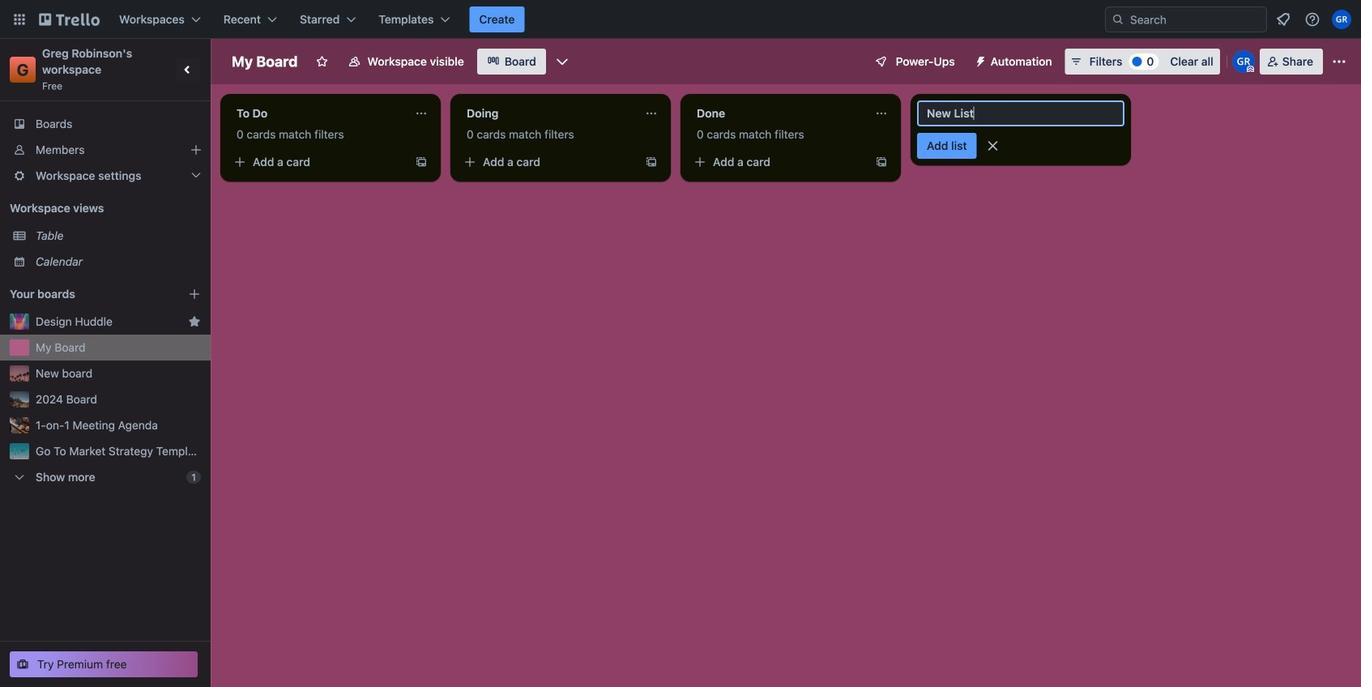 Task type: locate. For each thing, give the bounding box(es) containing it.
1 horizontal spatial create from template… image
[[875, 156, 888, 169]]

primary element
[[0, 0, 1361, 39]]

greg robinson (gregrobinson96) image down the search field
[[1232, 50, 1255, 73]]

0 vertical spatial greg robinson (gregrobinson96) image
[[1332, 10, 1352, 29]]

your boards with 7 items element
[[10, 284, 164, 304]]

greg robinson (gregrobinson96) image inside primary element
[[1332, 10, 1352, 29]]

customize views image
[[554, 53, 570, 70]]

None text field
[[227, 100, 408, 126], [457, 100, 639, 126], [687, 100, 869, 126], [227, 100, 408, 126], [457, 100, 639, 126], [687, 100, 869, 126]]

0 horizontal spatial greg robinson (gregrobinson96) image
[[1232, 50, 1255, 73]]

greg robinson (gregrobinson96) image right open information menu icon
[[1332, 10, 1352, 29]]

0 notifications image
[[1274, 10, 1293, 29]]

cancel list editing image
[[985, 138, 1001, 154]]

sm image
[[968, 49, 991, 71]]

0 horizontal spatial create from template… image
[[415, 156, 428, 169]]

show menu image
[[1331, 53, 1348, 70]]

workspace navigation collapse icon image
[[177, 58, 199, 81]]

1 vertical spatial greg robinson (gregrobinson96) image
[[1232, 50, 1255, 73]]

create from template… image
[[415, 156, 428, 169], [875, 156, 888, 169]]

1 horizontal spatial greg robinson (gregrobinson96) image
[[1332, 10, 1352, 29]]

star or unstar board image
[[316, 55, 329, 68]]

1 create from template… image from the left
[[415, 156, 428, 169]]

Board name text field
[[224, 49, 306, 75]]

greg robinson (gregrobinson96) image
[[1332, 10, 1352, 29], [1232, 50, 1255, 73]]

create from template… image
[[645, 156, 658, 169]]

back to home image
[[39, 6, 100, 32]]



Task type: describe. For each thing, give the bounding box(es) containing it.
open information menu image
[[1305, 11, 1321, 28]]

search image
[[1112, 13, 1125, 26]]

this member is an admin of this board. image
[[1247, 66, 1254, 73]]

Enter list title… text field
[[917, 100, 1125, 126]]

Search field
[[1125, 8, 1267, 31]]

2 create from template… image from the left
[[875, 156, 888, 169]]

starred icon image
[[188, 315, 201, 328]]

add board image
[[188, 288, 201, 301]]



Task type: vqa. For each thing, say whether or not it's contained in the screenshot.
"add" icon
no



